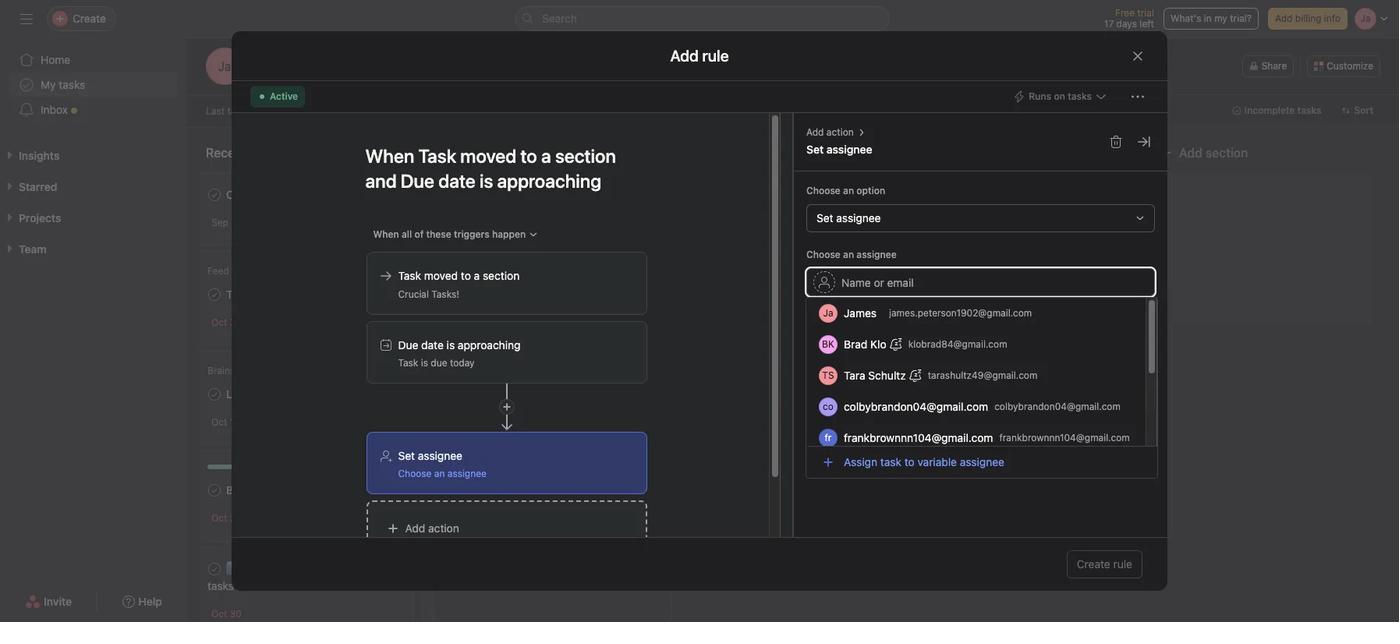 Task type: vqa. For each thing, say whether or not it's contained in the screenshot.
FIRST
no



Task type: locate. For each thing, give the bounding box(es) containing it.
1 horizontal spatial is
[[447, 339, 455, 352]]

0 horizontal spatial add task
[[773, 190, 819, 203]]

these
[[426, 229, 452, 240]]

2 task from the top
[[398, 357, 418, 369]]

create left rule
[[1077, 558, 1111, 571]]

close this dialog image
[[1132, 50, 1145, 62]]

completed image left "loungin'"
[[205, 385, 224, 404]]

oct left 26
[[211, 317, 227, 329]]

1 horizontal spatial action
[[827, 126, 854, 138]]

task for task is due today
[[398, 357, 418, 369]]

1 vertical spatial action
[[428, 522, 459, 535]]

completed checkbox left find
[[454, 282, 473, 300]]

completed image up team
[[454, 378, 473, 396]]

create up today 12:00am –
[[475, 188, 509, 201]]

1 create a new robot from the left
[[226, 188, 322, 201]]

of
[[415, 229, 424, 240]]

add rule
[[671, 46, 729, 64]]

add task image
[[382, 147, 395, 159]]

the right tell
[[246, 288, 263, 301]]

2 horizontal spatial a
[[512, 188, 518, 201]]

robot down recently assigned on the left of the page
[[295, 188, 322, 201]]

0 horizontal spatial to
[[461, 269, 471, 282]]

0 horizontal spatial add task image
[[620, 147, 632, 159]]

0 vertical spatial add action
[[807, 126, 854, 138]]

oct
[[312, 105, 328, 117], [211, 317, 227, 329], [211, 417, 227, 428], [460, 426, 476, 438], [211, 513, 227, 524], [211, 609, 227, 620]]

add section
[[1180, 146, 1249, 160]]

12:00am
[[489, 217, 527, 229]]

task up crucial at the left of page
[[398, 269, 421, 282]]

1 horizontal spatial add action
[[807, 126, 854, 138]]

tasks right runs
[[1068, 91, 1092, 102]]

california up laguna
[[258, 365, 300, 377]]

files
[[408, 73, 432, 87]]

is
[[447, 339, 455, 352], [421, 357, 428, 369]]

the right the feed at the top left of page
[[232, 265, 246, 277]]

close side pane image
[[1138, 136, 1151, 148]]

1 vertical spatial to
[[905, 456, 915, 469]]

2 horizontal spatial tasks
[[1068, 91, 1092, 102]]

0 horizontal spatial cola
[[303, 365, 323, 377]]

0 vertical spatial cola
[[303, 365, 323, 377]]

0 vertical spatial an
[[844, 185, 855, 197]]

active
[[270, 91, 298, 102]]

the right the with
[[576, 380, 592, 393]]

1 add task image from the left
[[620, 147, 632, 159]]

brainstorm up oct 24 – button
[[226, 484, 281, 497]]

1 add task button from the left
[[690, 183, 890, 211]]

0 vertical spatial california
[[258, 365, 300, 377]]

choose an assignee down 25
[[398, 468, 487, 480]]

0 vertical spatial flavors
[[325, 365, 355, 377]]

set
[[807, 143, 824, 156], [817, 211, 834, 225], [398, 449, 415, 463]]

1 vertical spatial 1 button
[[366, 511, 400, 526]]

0 vertical spatial to
[[461, 269, 471, 282]]

a up sep 16 – button
[[263, 188, 269, 201]]

1 horizontal spatial section
[[1206, 146, 1249, 160]]

today
[[460, 217, 487, 229]]

2 vertical spatial the
[[576, 380, 592, 393]]

a up find
[[474, 269, 480, 282]]

completed checkbox up sep
[[205, 186, 224, 204]]

them
[[354, 288, 380, 301]]

completed checkbox for loungin'
[[205, 385, 224, 404]]

oct up the 1️⃣ on the left bottom
[[211, 513, 227, 524]]

completed image for tell the octopus you love them
[[205, 286, 224, 304]]

days
[[1117, 18, 1138, 30]]

completed image left the 1️⃣ on the left bottom
[[205, 560, 224, 579]]

free trial 17 days left
[[1105, 7, 1155, 30]]

loungin' laguna lemon lime
[[226, 388, 373, 401]]

completed image for brainstorm california cola flavors
[[205, 481, 224, 500]]

when all of these triggers happen
[[373, 229, 526, 240]]

active button
[[250, 86, 305, 108]]

2 new from the left
[[521, 188, 541, 201]]

– for oct 24 –
[[244, 513, 250, 524]]

0 horizontal spatial 24
[[230, 513, 242, 524]]

create for recently assigned
[[226, 188, 260, 201]]

new up sep 16 – button
[[272, 188, 292, 201]]

1 horizontal spatial create a new robot
[[475, 188, 571, 201]]

0 horizontal spatial new
[[272, 188, 292, 201]]

1️⃣
[[226, 563, 240, 576]]

1 horizontal spatial add task
[[1010, 190, 1056, 203]]

what's in my trial?
[[1171, 12, 1252, 24]]

2 create a new robot from the left
[[475, 188, 571, 201]]

2024 right 12,
[[494, 313, 517, 325]]

create a new robot up today 12:00am – button
[[475, 188, 571, 201]]

oct for oct 17, 2024 –
[[211, 417, 227, 428]]

1 vertical spatial choose an assignee
[[398, 468, 487, 480]]

1 horizontal spatial robot
[[544, 188, 571, 201]]

today 12:00am – button
[[460, 217, 589, 229]]

oct 24 – button
[[211, 513, 264, 524]]

robot for recently assigned
[[295, 188, 322, 201]]

new for recently assigned
[[272, 188, 292, 201]]

0 vertical spatial choose an assignee
[[807, 249, 897, 261]]

my inside my tasks link
[[41, 78, 56, 91]]

1 vertical spatial flavors
[[360, 484, 394, 497]]

set assignee down oct 25 – 27
[[398, 449, 463, 463]]

calendar link
[[343, 73, 389, 94]]

1 vertical spatial 2024
[[244, 417, 267, 428]]

my
[[41, 78, 56, 91], [361, 563, 377, 576]]

2 add task button from the left
[[927, 183, 1127, 211]]

tasks!
[[432, 289, 460, 300]]

create a new robot
[[226, 188, 322, 201], [475, 188, 571, 201]]

0 horizontal spatial section
[[483, 269, 520, 282]]

0 vertical spatial my
[[41, 78, 56, 91]]

1 horizontal spatial 1
[[380, 316, 384, 328]]

last task completed on oct 24
[[206, 105, 342, 117]]

jan 12, 2024
[[460, 313, 517, 325]]

oct left 30
[[211, 609, 227, 620]]

1 horizontal spatial a
[[474, 269, 480, 282]]

task left option
[[797, 190, 819, 203]]

to right the moved
[[461, 269, 471, 282]]

1 vertical spatial 24
[[230, 513, 242, 524]]

brainstorm california cola flavors down oct 17, 2024 – button
[[226, 484, 394, 497]]

brand meeting with the marketing team
[[456, 380, 645, 410]]

task right assign
[[881, 456, 902, 469]]

1 horizontal spatial to
[[905, 456, 915, 469]]

add another trigger image
[[502, 403, 511, 412]]

add task
[[773, 190, 819, 203], [1010, 190, 1056, 203]]

– left 27
[[493, 426, 499, 438]]

create up sep 16 – button
[[226, 188, 260, 201]]

invite button
[[15, 588, 82, 616]]

set assignee inside dropdown button
[[817, 211, 881, 225]]

0 vertical spatial on
[[1055, 91, 1066, 102]]

1 button for tell the octopus you love them
[[376, 315, 400, 330]]

oct left the 17,
[[211, 417, 227, 428]]

1 vertical spatial task
[[398, 357, 418, 369]]

1 task from the top
[[398, 269, 421, 282]]

share button
[[1243, 55, 1295, 77]]

1 vertical spatial on
[[298, 105, 309, 117]]

1 vertical spatial section
[[483, 269, 520, 282]]

task
[[398, 269, 421, 282], [398, 357, 418, 369]]

on down active
[[298, 105, 309, 117]]

task right last
[[227, 105, 246, 117]]

new up today 12:00am – button
[[521, 188, 541, 201]]

on inside dropdown button
[[1055, 91, 1066, 102]]

when
[[373, 229, 399, 240]]

set assignee down add action "button"
[[807, 143, 873, 156]]

0 vertical spatial section
[[1206, 146, 1249, 160]]

invite
[[44, 595, 72, 609]]

team
[[456, 397, 482, 410]]

oct for oct 30
[[211, 609, 227, 620]]

hide sidebar image
[[20, 12, 33, 25]]

completed image left find
[[454, 282, 473, 300]]

create a new robot up sep 16 – button
[[226, 188, 322, 201]]

1 horizontal spatial on
[[1055, 91, 1066, 102]]

a
[[263, 188, 269, 201], [512, 188, 518, 201], [474, 269, 480, 282]]

robot
[[295, 188, 322, 201], [544, 188, 571, 201]]

0 vertical spatial 2024
[[494, 313, 517, 325]]

completed image for completed checkbox related to loungin'
[[205, 385, 224, 404]]

1 vertical spatial cola
[[335, 484, 358, 497]]

1 vertical spatial brainstorm california cola flavors
[[226, 484, 394, 497]]

0 vertical spatial set assignee
[[807, 143, 873, 156]]

new for crucial tasks!
[[521, 188, 541, 201]]

with
[[552, 380, 573, 393]]

0 horizontal spatial robot
[[295, 188, 322, 201]]

robot up today 12:00am – button
[[544, 188, 571, 201]]

1 vertical spatial the
[[246, 288, 263, 301]]

completed image
[[205, 186, 224, 204], [454, 186, 473, 204], [454, 282, 473, 300], [205, 385, 224, 404]]

0 horizontal spatial a
[[263, 188, 269, 201]]

brainstorm california cola flavors
[[208, 365, 355, 377], [226, 484, 394, 497]]

left
[[1140, 18, 1155, 30]]

1 vertical spatial is
[[421, 357, 428, 369]]

share
[[1262, 60, 1288, 72]]

2 robot from the left
[[544, 188, 571, 201]]

completed image up today
[[454, 186, 473, 204]]

0 horizontal spatial choose an assignee
[[398, 468, 487, 480]]

to left variable
[[905, 456, 915, 469]]

17,
[[230, 417, 242, 428]]

to inside list box
[[905, 456, 915, 469]]

– down laguna
[[270, 417, 275, 428]]

a up 12:00am
[[512, 188, 518, 201]]

25
[[479, 426, 490, 438]]

1 new from the left
[[272, 188, 292, 201]]

2024 right the 17,
[[244, 417, 267, 428]]

0 horizontal spatial my
[[41, 78, 56, 91]]

cola
[[303, 365, 323, 377], [335, 484, 358, 497]]

last
[[206, 105, 225, 117]]

1 horizontal spatial completed checkbox
[[454, 282, 473, 300]]

– right 12:00am
[[530, 217, 535, 229]]

1 vertical spatial set
[[817, 211, 834, 225]]

add task button
[[690, 183, 890, 211], [927, 183, 1127, 211]]

17
[[1105, 18, 1114, 30]]

– for today 12:00am –
[[530, 217, 535, 229]]

completed checkbox up today
[[454, 186, 473, 204]]

choose
[[807, 185, 841, 197], [807, 249, 841, 261], [398, 468, 432, 480]]

1 horizontal spatial 24
[[330, 105, 342, 117]]

home
[[41, 53, 70, 66]]

tell
[[226, 288, 243, 301]]

using
[[331, 563, 359, 576]]

my up 'inbox' at the top left of page
[[41, 78, 56, 91]]

1
[[380, 316, 384, 328], [369, 512, 374, 524]]

today 12:00am –
[[460, 217, 538, 229]]

assignee
[[827, 143, 873, 156], [837, 211, 881, 225], [857, 249, 897, 261], [418, 449, 463, 463], [960, 456, 1005, 469], [448, 468, 487, 480]]

set assignee button
[[807, 204, 1156, 233]]

completed checkbox left the 1️⃣ on the left bottom
[[205, 560, 224, 579]]

1 horizontal spatial add task image
[[857, 147, 869, 159]]

completed image left tell
[[205, 286, 224, 304]]

california down oct 17, 2024 – button
[[284, 484, 332, 497]]

completed checkbox up oct 24 –
[[205, 481, 224, 500]]

1 horizontal spatial tasks
[[208, 580, 234, 593]]

choose an assignee
[[807, 249, 897, 261], [398, 468, 487, 480]]

add task down add action "button"
[[773, 190, 819, 203]]

a for recently assigned
[[263, 188, 269, 201]]

1 vertical spatial add action
[[405, 522, 459, 535]]

on right runs
[[1055, 91, 1066, 102]]

1 add task from the left
[[773, 190, 819, 203]]

2024 for find
[[494, 313, 517, 325]]

completed checkbox left tell
[[205, 286, 224, 304]]

1 vertical spatial an
[[844, 249, 855, 261]]

you
[[310, 288, 328, 301]]

1 vertical spatial my
[[361, 563, 377, 576]]

1 horizontal spatial new
[[521, 188, 541, 201]]

is left due
[[421, 357, 428, 369]]

find
[[475, 284, 497, 297]]

0 horizontal spatial on
[[298, 105, 309, 117]]

meeting
[[508, 380, 549, 393]]

16
[[231, 217, 241, 229]]

the
[[232, 265, 246, 277], [246, 288, 263, 301], [576, 380, 592, 393]]

oct 30
[[211, 609, 242, 620]]

trial?
[[1231, 12, 1252, 24]]

0 vertical spatial task
[[398, 269, 421, 282]]

add task image
[[620, 147, 632, 159], [857, 147, 869, 159]]

2 horizontal spatial create
[[1077, 558, 1111, 571]]

0 horizontal spatial add task button
[[690, 183, 890, 211]]

my tasks
[[41, 78, 85, 91]]

– right 16 on the left top of page
[[244, 217, 250, 229]]

0 horizontal spatial create
[[226, 188, 260, 201]]

1 horizontal spatial 2024
[[494, 313, 517, 325]]

1 horizontal spatial add task button
[[927, 183, 1127, 211]]

lime
[[349, 388, 373, 401]]

brainstorm california cola flavors up laguna
[[208, 365, 355, 377]]

choose an assignee down choose an option
[[807, 249, 897, 261]]

– up first:
[[244, 513, 250, 524]]

2 vertical spatial set assignee
[[398, 449, 463, 463]]

1 horizontal spatial my
[[361, 563, 377, 576]]

0 horizontal spatial completed checkbox
[[205, 385, 224, 404]]

oct 17, 2024 –
[[211, 417, 278, 428]]

is right date
[[447, 339, 455, 352]]

create inside "button"
[[1077, 558, 1111, 571]]

my right the using
[[361, 563, 377, 576]]

1 vertical spatial set assignee
[[817, 211, 881, 225]]

task down due
[[398, 357, 418, 369]]

0 vertical spatial the
[[232, 265, 246, 277]]

2 vertical spatial set
[[398, 449, 415, 463]]

tasks down home
[[59, 78, 85, 91]]

completed image for completed checkbox corresponding to find
[[454, 282, 473, 300]]

add task up set assignee dropdown button
[[1010, 190, 1056, 203]]

27
[[501, 426, 512, 438]]

0 horizontal spatial 2024
[[244, 417, 267, 428]]

0 horizontal spatial tasks
[[59, 78, 85, 91]]

add billing info button
[[1269, 8, 1348, 30]]

oct 24 –
[[211, 513, 252, 524]]

feed
[[208, 265, 229, 277]]

0 horizontal spatial action
[[428, 522, 459, 535]]

0 vertical spatial action
[[827, 126, 854, 138]]

0 horizontal spatial add action
[[405, 522, 459, 535]]

1 robot from the left
[[295, 188, 322, 201]]

oct for oct 26
[[211, 317, 227, 329]]

an
[[844, 185, 855, 197], [844, 249, 855, 261], [434, 468, 445, 480]]

0 vertical spatial is
[[447, 339, 455, 352]]

0 horizontal spatial create a new robot
[[226, 188, 322, 201]]

0 vertical spatial set
[[807, 143, 824, 156]]

Completed checkbox
[[205, 186, 224, 204], [454, 186, 473, 204], [205, 286, 224, 304], [454, 378, 473, 396], [205, 481, 224, 500], [205, 560, 224, 579]]

set assignee down choose an option
[[817, 211, 881, 225]]

2 add task image from the left
[[857, 147, 869, 159]]

brainstorm up "loungin'"
[[208, 365, 256, 377]]

1 vertical spatial 1
[[369, 512, 374, 524]]

search list box
[[516, 6, 890, 31]]

0 vertical spatial completed checkbox
[[454, 282, 473, 300]]

list link
[[256, 73, 275, 94]]

trial
[[1138, 7, 1155, 19]]

completed image
[[205, 286, 224, 304], [454, 378, 473, 396], [205, 481, 224, 500], [205, 560, 224, 579]]

completed checkbox left "loungin'"
[[205, 385, 224, 404]]

0 vertical spatial 1 button
[[376, 315, 400, 330]]

Completed checkbox
[[454, 282, 473, 300], [205, 385, 224, 404]]

completed image up sep
[[205, 186, 224, 204]]

tasks down the 1️⃣ on the left bottom
[[208, 580, 234, 593]]

my inside 1️⃣ first: get started using my tasks
[[361, 563, 377, 576]]

completed image up oct 24 –
[[205, 481, 224, 500]]

the for octopus
[[246, 288, 263, 301]]

0 vertical spatial brainstorm
[[208, 365, 256, 377]]



Task type: describe. For each thing, give the bounding box(es) containing it.
recently assigned
[[206, 146, 312, 160]]

oct down board "link"
[[312, 105, 328, 117]]

oct 26 button
[[211, 317, 242, 329]]

calendar
[[343, 73, 389, 87]]

0 horizontal spatial flavors
[[325, 365, 355, 377]]

1 horizontal spatial choose an assignee
[[807, 249, 897, 261]]

section inside button
[[1206, 146, 1249, 160]]

– for sep 16 –
[[244, 217, 250, 229]]

12,
[[479, 313, 491, 325]]

1 horizontal spatial flavors
[[360, 484, 394, 497]]

tasks inside global element
[[59, 78, 85, 91]]

inbox
[[41, 103, 68, 116]]

files link
[[408, 73, 432, 94]]

2 add task from the left
[[1010, 190, 1056, 203]]

create a new robot for crucial tasks!
[[475, 188, 571, 201]]

1 horizontal spatial cola
[[335, 484, 358, 497]]

down arrow image
[[501, 384, 512, 431]]

0 vertical spatial brainstorm california cola flavors
[[208, 365, 355, 377]]

love
[[331, 288, 351, 301]]

list
[[256, 73, 275, 87]]

robot for crucial tasks!
[[544, 188, 571, 201]]

choose an option
[[807, 185, 886, 197]]

1 vertical spatial california
[[284, 484, 332, 497]]

30
[[230, 609, 242, 620]]

completed checkbox up team
[[454, 378, 473, 396]]

0 horizontal spatial 1
[[369, 512, 374, 524]]

in
[[1205, 12, 1212, 24]]

billing
[[1296, 12, 1322, 24]]

create rule button
[[1067, 551, 1143, 579]]

crucial
[[398, 289, 429, 300]]

global element
[[0, 38, 187, 132]]

runs on tasks
[[1029, 91, 1092, 102]]

0 vertical spatial 24
[[330, 105, 342, 117]]

find objective
[[475, 284, 546, 297]]

search
[[542, 12, 577, 25]]

sep 16 – button
[[211, 217, 282, 229]]

my tasks link
[[9, 73, 178, 98]]

rule
[[1114, 558, 1133, 571]]

started
[[292, 563, 328, 576]]

laguna
[[272, 388, 309, 401]]

task moved to a section
[[398, 269, 520, 282]]

completed
[[249, 105, 295, 117]]

oct for oct 24 –
[[211, 513, 227, 524]]

task for task moved to a section
[[398, 269, 421, 282]]

to for variable
[[905, 456, 915, 469]]

tell the octopus you love them
[[226, 288, 380, 301]]

triggers
[[454, 229, 490, 240]]

completed image for brand meeting with the marketing team
[[454, 378, 473, 396]]

variable
[[918, 456, 957, 469]]

loungin'
[[226, 388, 269, 401]]

octopus!
[[249, 265, 288, 277]]

get
[[271, 563, 289, 576]]

assign
[[844, 456, 878, 469]]

feed the octopus!
[[208, 265, 288, 277]]

today
[[450, 357, 475, 369]]

1️⃣ first: get started using my tasks
[[208, 563, 377, 593]]

runs
[[1029, 91, 1052, 102]]

Name or email text field
[[807, 268, 1156, 297]]

completed image for 1️⃣ first: get started using my tasks
[[205, 560, 224, 579]]

1 button for brainstorm california cola flavors
[[366, 511, 400, 526]]

task inside assign task to variable assignee list box
[[881, 456, 902, 469]]

assignee inside assign task to variable assignee list box
[[960, 456, 1005, 469]]

board link
[[293, 73, 324, 94]]

action inside "button"
[[827, 126, 854, 138]]

approaching
[[458, 339, 521, 352]]

add section button
[[1155, 139, 1255, 167]]

inbox link
[[9, 98, 178, 123]]

completed checkbox for find
[[454, 282, 473, 300]]

tasks inside dropdown button
[[1068, 91, 1092, 102]]

oct 17, 2024 – button
[[211, 417, 335, 428]]

what's in my trial? button
[[1164, 8, 1259, 30]]

crucial tasks!
[[398, 289, 460, 300]]

oct 26
[[211, 317, 242, 329]]

Add a name for this rule text field
[[355, 138, 647, 199]]

tasks inside 1️⃣ first: get started using my tasks
[[208, 580, 234, 593]]

0 vertical spatial choose
[[807, 185, 841, 197]]

2024 for loungin'
[[244, 417, 267, 428]]

option
[[857, 185, 886, 197]]

task up set assignee dropdown button
[[1034, 190, 1056, 203]]

1 vertical spatial brainstorm
[[226, 484, 281, 497]]

oct left 25
[[460, 426, 476, 438]]

jan 12, 2024 button
[[460, 313, 517, 325]]

add inside "button"
[[807, 126, 824, 138]]

crucial tasks!
[[443, 146, 524, 160]]

date
[[422, 339, 444, 352]]

assign task to variable assignee list box
[[807, 298, 1158, 478]]

marketing
[[595, 380, 645, 393]]

create rule
[[1077, 558, 1133, 571]]

what's
[[1171, 12, 1202, 24]]

the inside brand meeting with the marketing team
[[576, 380, 592, 393]]

completed image for completed option on top of today
[[454, 186, 473, 204]]

first:
[[243, 563, 268, 576]]

task is due today
[[398, 357, 475, 369]]

sep 16 –
[[211, 217, 252, 229]]

a for crucial tasks!
[[512, 188, 518, 201]]

0 vertical spatial 1
[[380, 316, 384, 328]]

create a new robot for recently assigned
[[226, 188, 322, 201]]

oct 30 button
[[211, 609, 242, 620]]

info
[[1325, 12, 1341, 24]]

to for a
[[461, 269, 471, 282]]

set inside set assignee dropdown button
[[817, 211, 834, 225]]

my
[[1215, 12, 1228, 24]]

assignee inside set assignee dropdown button
[[837, 211, 881, 225]]

due
[[431, 357, 448, 369]]

free
[[1116, 7, 1135, 19]]

0 horizontal spatial is
[[421, 357, 428, 369]]

1 vertical spatial choose
[[807, 249, 841, 261]]

when all of these triggers happen button
[[366, 224, 546, 246]]

trash item image
[[1110, 136, 1123, 148]]

completed image for completed option over sep
[[205, 186, 224, 204]]

oct 25 – 27
[[460, 426, 512, 438]]

moved
[[424, 269, 458, 282]]

happen
[[492, 229, 526, 240]]

all
[[402, 229, 412, 240]]

ja button
[[206, 48, 243, 85]]

2 vertical spatial an
[[434, 468, 445, 480]]

lemon
[[312, 388, 346, 401]]

ja
[[218, 59, 231, 73]]

brand
[[475, 380, 505, 393]]

– for oct 25 – 27
[[493, 426, 499, 438]]

due date is approaching
[[398, 339, 521, 352]]

the for octopus!
[[232, 265, 246, 277]]

create for crucial tasks!
[[475, 188, 509, 201]]

2 vertical spatial choose
[[398, 468, 432, 480]]



